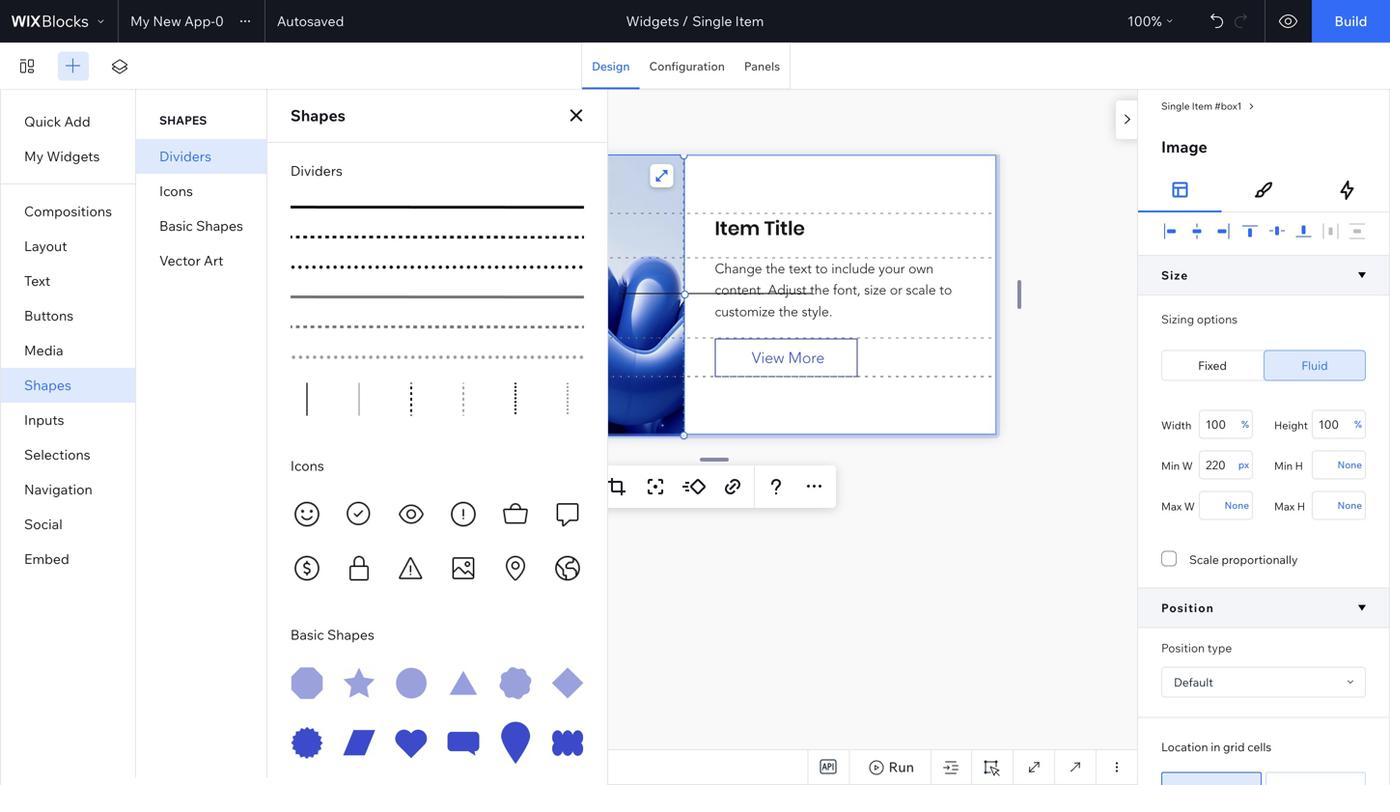 Task type: describe. For each thing, give the bounding box(es) containing it.
design
[[592, 59, 630, 73]]

0 horizontal spatial basic shapes
[[159, 217, 243, 234]]

default
[[1174, 675, 1214, 690]]

compositions
[[24, 203, 112, 220]]

height
[[1275, 419, 1309, 432]]

h for max h
[[1298, 500, 1306, 513]]

art
[[204, 252, 223, 269]]

build button
[[1313, 0, 1391, 42]]

vector
[[159, 252, 201, 269]]

vector art
[[159, 252, 223, 269]]

configuration
[[650, 59, 725, 73]]

100 %
[[1128, 13, 1162, 29]]

min h
[[1275, 459, 1304, 473]]

embed
[[24, 550, 69, 567]]

run
[[889, 759, 915, 776]]

1 vertical spatial item
[[1192, 100, 1213, 112]]

quick
[[24, 113, 61, 130]]

#box1
[[1215, 100, 1242, 112]]

social
[[24, 516, 62, 533]]

options
[[1197, 312, 1238, 326]]

1 horizontal spatial single
[[1162, 100, 1190, 112]]

% for width
[[1242, 418, 1250, 430]]

type
[[1208, 641, 1233, 655]]

none for max w
[[1225, 499, 1250, 511]]

1 horizontal spatial basic
[[291, 626, 324, 643]]

quick add
[[24, 113, 90, 130]]

1 horizontal spatial basic shapes
[[291, 626, 375, 643]]

proportionally
[[1222, 552, 1298, 567]]

max h
[[1275, 500, 1306, 513]]

#imagex1
[[479, 517, 524, 529]]

grid
[[1224, 740, 1245, 754]]

0 horizontal spatial item
[[736, 13, 764, 29]]

max w
[[1162, 500, 1195, 513]]

max for max w
[[1162, 500, 1182, 513]]

% for height
[[1355, 418, 1363, 430]]

my for my widgets
[[24, 148, 44, 165]]

image #imagex1
[[448, 517, 524, 529]]

cells
[[1248, 740, 1272, 754]]

max for max h
[[1275, 500, 1295, 513]]

fluid
[[1302, 358, 1329, 373]]

single item #box1
[[1162, 100, 1242, 112]]

image for image #imagex1
[[448, 517, 476, 529]]

w for max w
[[1185, 500, 1195, 513]]

100
[[1128, 13, 1152, 29]]

position for position type
[[1162, 641, 1205, 655]]

my new app-0
[[130, 13, 224, 29]]

build
[[1335, 13, 1368, 29]]



Task type: vqa. For each thing, say whether or not it's contained in the screenshot.


Task type: locate. For each thing, give the bounding box(es) containing it.
run button
[[850, 750, 931, 784]]

widgets down "add"
[[47, 148, 100, 165]]

none for min h
[[1338, 459, 1363, 471]]

0 vertical spatial position
[[1162, 601, 1215, 615]]

selections
[[24, 446, 90, 463]]

1 vertical spatial basic
[[291, 626, 324, 643]]

location
[[1162, 740, 1209, 754]]

0 horizontal spatial icons
[[159, 183, 193, 199]]

w down min w
[[1185, 500, 1195, 513]]

widgets / single item
[[626, 13, 764, 29]]

buttons
[[24, 307, 74, 324]]

1 horizontal spatial item
[[1192, 100, 1213, 112]]

max down min h
[[1275, 500, 1295, 513]]

0 vertical spatial widgets
[[626, 13, 680, 29]]

inputs
[[24, 411, 64, 428]]

1 vertical spatial h
[[1298, 500, 1306, 513]]

single right / in the top left of the page
[[693, 13, 733, 29]]

none
[[1338, 459, 1363, 471], [1225, 499, 1250, 511], [1338, 499, 1363, 511]]

0 horizontal spatial basic
[[159, 217, 193, 234]]

in
[[1211, 740, 1221, 754]]

1 vertical spatial position
[[1162, 641, 1205, 655]]

1 horizontal spatial widgets
[[626, 13, 680, 29]]

widgets left / in the top left of the page
[[626, 13, 680, 29]]

1 horizontal spatial %
[[1242, 418, 1250, 430]]

w for min w
[[1183, 459, 1193, 473]]

%
[[1152, 13, 1162, 29], [1242, 418, 1250, 430], [1355, 418, 1363, 430]]

1 vertical spatial w
[[1185, 500, 1195, 513]]

none right max h
[[1338, 499, 1363, 511]]

position up default
[[1162, 641, 1205, 655]]

dividers
[[159, 148, 211, 165], [291, 162, 343, 179]]

0 horizontal spatial widgets
[[47, 148, 100, 165]]

widgets
[[626, 13, 680, 29], [47, 148, 100, 165]]

min for min h
[[1275, 459, 1293, 473]]

sizing options
[[1162, 312, 1238, 326]]

w
[[1183, 459, 1193, 473], [1185, 500, 1195, 513]]

px
[[1239, 459, 1250, 471]]

min
[[1162, 459, 1180, 473], [1275, 459, 1293, 473]]

basic shapes
[[159, 217, 243, 234], [291, 626, 375, 643]]

0 vertical spatial w
[[1183, 459, 1193, 473]]

1 vertical spatial single
[[1162, 100, 1190, 112]]

my inside button
[[130, 13, 150, 29]]

2 position from the top
[[1162, 641, 1205, 655]]

2 max from the left
[[1275, 500, 1295, 513]]

location in grid cells
[[1162, 740, 1272, 754]]

0 vertical spatial item
[[736, 13, 764, 29]]

shapes
[[291, 106, 346, 125], [159, 113, 207, 127], [196, 217, 243, 234], [24, 377, 71, 394], [327, 626, 375, 643]]

my widgets
[[24, 148, 100, 165]]

0 horizontal spatial my
[[24, 148, 44, 165]]

basic
[[159, 217, 193, 234], [291, 626, 324, 643]]

0
[[215, 13, 224, 29]]

% right height
[[1355, 418, 1363, 430]]

h down min h
[[1298, 500, 1306, 513]]

1 horizontal spatial max
[[1275, 500, 1295, 513]]

1 max from the left
[[1162, 500, 1182, 513]]

none down px
[[1225, 499, 1250, 511]]

1 horizontal spatial min
[[1275, 459, 1293, 473]]

0 horizontal spatial min
[[1162, 459, 1180, 473]]

autosaved
[[277, 13, 344, 29]]

w up max w
[[1183, 459, 1193, 473]]

1 vertical spatial image
[[448, 517, 476, 529]]

none right min h
[[1338, 459, 1363, 471]]

0 vertical spatial basic shapes
[[159, 217, 243, 234]]

0 horizontal spatial dividers
[[159, 148, 211, 165]]

min w
[[1162, 459, 1193, 473]]

position type
[[1162, 641, 1233, 655]]

min for min w
[[1162, 459, 1180, 473]]

1 horizontal spatial image
[[1162, 137, 1208, 156]]

% up px
[[1242, 418, 1250, 430]]

None text field
[[1200, 451, 1254, 480], [1313, 451, 1367, 480], [1200, 451, 1254, 480], [1313, 451, 1367, 480]]

1 vertical spatial widgets
[[47, 148, 100, 165]]

app-
[[184, 13, 215, 29]]

sizing
[[1162, 312, 1195, 326]]

layout
[[24, 238, 67, 254]]

0 vertical spatial image
[[1162, 137, 1208, 156]]

1 vertical spatial icons
[[291, 457, 324, 474]]

item
[[736, 13, 764, 29], [1192, 100, 1213, 112]]

image
[[1162, 137, 1208, 156], [448, 517, 476, 529]]

2 horizontal spatial %
[[1355, 418, 1363, 430]]

my new app-0 button
[[130, 10, 257, 33]]

position
[[1162, 601, 1215, 615], [1162, 641, 1205, 655]]

item left '#box1'
[[1192, 100, 1213, 112]]

0 vertical spatial my
[[130, 13, 150, 29]]

h
[[1296, 459, 1304, 473], [1298, 500, 1306, 513]]

my left new
[[130, 13, 150, 29]]

media
[[24, 342, 63, 359]]

1 horizontal spatial dividers
[[291, 162, 343, 179]]

my down quick
[[24, 148, 44, 165]]

0 vertical spatial h
[[1296, 459, 1304, 473]]

scale
[[1190, 552, 1220, 567]]

0 horizontal spatial %
[[1152, 13, 1162, 29]]

1 position from the top
[[1162, 601, 1215, 615]]

0 horizontal spatial image
[[448, 517, 476, 529]]

panels
[[744, 59, 780, 73]]

my for my new app-0
[[130, 13, 150, 29]]

navigation
[[24, 481, 92, 498]]

position for position
[[1162, 601, 1215, 615]]

0 vertical spatial icons
[[159, 183, 193, 199]]

max down min w
[[1162, 500, 1182, 513]]

image left #imagex1
[[448, 517, 476, 529]]

single left '#box1'
[[1162, 100, 1190, 112]]

position up position type
[[1162, 601, 1215, 615]]

2 min from the left
[[1275, 459, 1293, 473]]

width
[[1162, 419, 1192, 432]]

None text field
[[1200, 410, 1254, 439], [1313, 410, 1367, 439], [1200, 491, 1254, 520], [1313, 491, 1367, 520], [1200, 410, 1254, 439], [1313, 410, 1367, 439], [1200, 491, 1254, 520], [1313, 491, 1367, 520]]

add
[[64, 113, 90, 130]]

0 vertical spatial basic
[[159, 217, 193, 234]]

0 horizontal spatial single
[[693, 13, 733, 29]]

h down height
[[1296, 459, 1304, 473]]

1 min from the left
[[1162, 459, 1180, 473]]

0 vertical spatial single
[[693, 13, 733, 29]]

fixed
[[1199, 358, 1227, 373]]

size
[[1162, 268, 1189, 282]]

image for image
[[1162, 137, 1208, 156]]

my
[[130, 13, 150, 29], [24, 148, 44, 165]]

0 horizontal spatial max
[[1162, 500, 1182, 513]]

min right px
[[1275, 459, 1293, 473]]

max
[[1162, 500, 1182, 513], [1275, 500, 1295, 513]]

item up panels
[[736, 13, 764, 29]]

1 horizontal spatial icons
[[291, 457, 324, 474]]

1 vertical spatial basic shapes
[[291, 626, 375, 643]]

% up single item #box1
[[1152, 13, 1162, 29]]

h for min h
[[1296, 459, 1304, 473]]

scale proportionally
[[1190, 552, 1298, 567]]

/
[[683, 13, 689, 29]]

new
[[153, 13, 181, 29]]

icons
[[159, 183, 193, 199], [291, 457, 324, 474]]

text
[[24, 272, 50, 289]]

single
[[693, 13, 733, 29], [1162, 100, 1190, 112]]

none for max h
[[1338, 499, 1363, 511]]

1 vertical spatial my
[[24, 148, 44, 165]]

min down width
[[1162, 459, 1180, 473]]

image down single item #box1
[[1162, 137, 1208, 156]]

1 horizontal spatial my
[[130, 13, 150, 29]]



